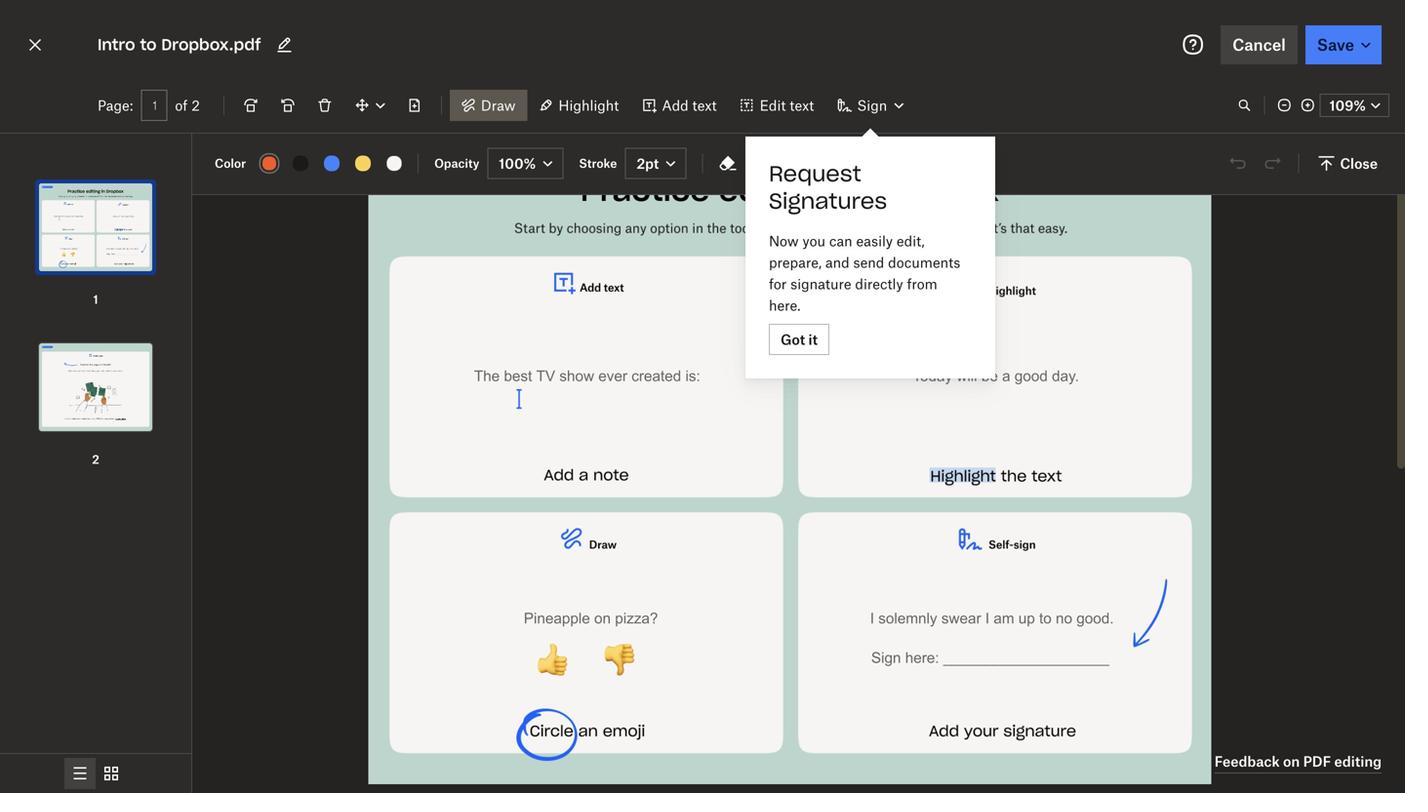 Task type: describe. For each thing, give the bounding box(es) containing it.
color
[[215, 156, 246, 171]]

Button to change sidebar list view to grid view radio
[[96, 759, 127, 790]]

edit text button
[[729, 90, 826, 121]]

add text
[[662, 97, 717, 114]]

send
[[854, 254, 885, 271]]

got
[[781, 331, 806, 348]]

highlight button
[[528, 90, 631, 121]]

cancel image
[[23, 29, 47, 61]]

feedback
[[1215, 754, 1280, 770]]

signature
[[791, 276, 852, 292]]

of 2
[[175, 97, 200, 114]]

1
[[93, 292, 98, 307]]

editing
[[1335, 754, 1382, 770]]

feedback on pdf editing
[[1215, 754, 1382, 770]]

from
[[907, 276, 938, 292]]

eraser image
[[717, 152, 740, 175]]

can
[[830, 233, 853, 249]]

page 2. selectable thumbnail preview element
[[33, 309, 158, 470]]

edit,
[[897, 233, 925, 249]]

of
[[175, 97, 188, 114]]

and
[[826, 254, 850, 271]]

text for edit text
[[790, 97, 815, 114]]

directly
[[856, 276, 904, 292]]

100%
[[499, 155, 536, 172]]

intro
[[98, 35, 135, 55]]

edit text
[[760, 97, 815, 114]]

got it button
[[769, 324, 830, 355]]

for
[[769, 276, 787, 292]]

request
[[769, 160, 862, 187]]

now
[[769, 233, 799, 249]]

documents
[[889, 254, 961, 271]]

page:
[[98, 97, 133, 114]]

feedback on pdf editing button
[[1215, 751, 1382, 774]]

save
[[1318, 35, 1355, 54]]

you
[[803, 233, 826, 249]]

request signatures
[[769, 160, 888, 215]]



Task type: vqa. For each thing, say whether or not it's contained in the screenshot.
Dropbox icon
no



Task type: locate. For each thing, give the bounding box(es) containing it.
edit
[[760, 97, 786, 114]]

add text button
[[631, 90, 729, 121]]

1 horizontal spatial text
[[790, 97, 815, 114]]

2 text from the left
[[790, 97, 815, 114]]

now you can easily edit, prepare, and send documents for signature directly from here.
[[769, 233, 961, 314]]

highlight
[[559, 97, 619, 114]]

text for add text
[[693, 97, 717, 114]]

draw
[[481, 97, 516, 114]]

1 horizontal spatial 2
[[192, 97, 200, 114]]

easily
[[857, 233, 893, 249]]

here.
[[769, 297, 801, 314]]

add
[[662, 97, 689, 114]]

opacity
[[435, 156, 480, 171]]

page 1. selected thumbnail preview element
[[33, 149, 158, 309]]

close
[[1341, 155, 1378, 172]]

cancel
[[1233, 35, 1286, 54]]

prepare,
[[769, 254, 822, 271]]

1 text from the left
[[693, 97, 717, 114]]

close button
[[1308, 148, 1390, 179]]

1 vertical spatial 2
[[92, 452, 99, 467]]

2
[[192, 97, 200, 114], [92, 452, 99, 467]]

text right the edit
[[790, 97, 815, 114]]

draw button
[[450, 90, 528, 121]]

to
[[140, 35, 157, 55]]

109%
[[1330, 97, 1367, 114]]

0 horizontal spatial text
[[693, 97, 717, 114]]

sign
[[857, 97, 888, 114]]

0 vertical spatial 2
[[192, 97, 200, 114]]

signatures
[[769, 187, 888, 215]]

save button
[[1306, 25, 1382, 64]]

stroke
[[579, 156, 617, 171]]

100% button
[[487, 148, 564, 179]]

it
[[809, 331, 818, 348]]

text right add
[[693, 97, 717, 114]]

2pt
[[637, 155, 659, 172]]

109% button
[[1320, 94, 1390, 117]]

intro to dropbox.pdf
[[98, 35, 261, 55]]

sign button
[[826, 90, 915, 121]]

on
[[1284, 754, 1301, 770]]

option group
[[0, 754, 191, 794]]

dropbox.pdf
[[161, 35, 261, 55]]

text
[[693, 97, 717, 114], [790, 97, 815, 114]]

cancel button
[[1221, 25, 1298, 64]]

Button to change sidebar grid view to list view radio
[[64, 759, 96, 790]]

2pt button
[[625, 148, 687, 179]]

0 horizontal spatial 2
[[92, 452, 99, 467]]

pdf
[[1304, 754, 1332, 770]]

got it
[[781, 331, 818, 348]]



